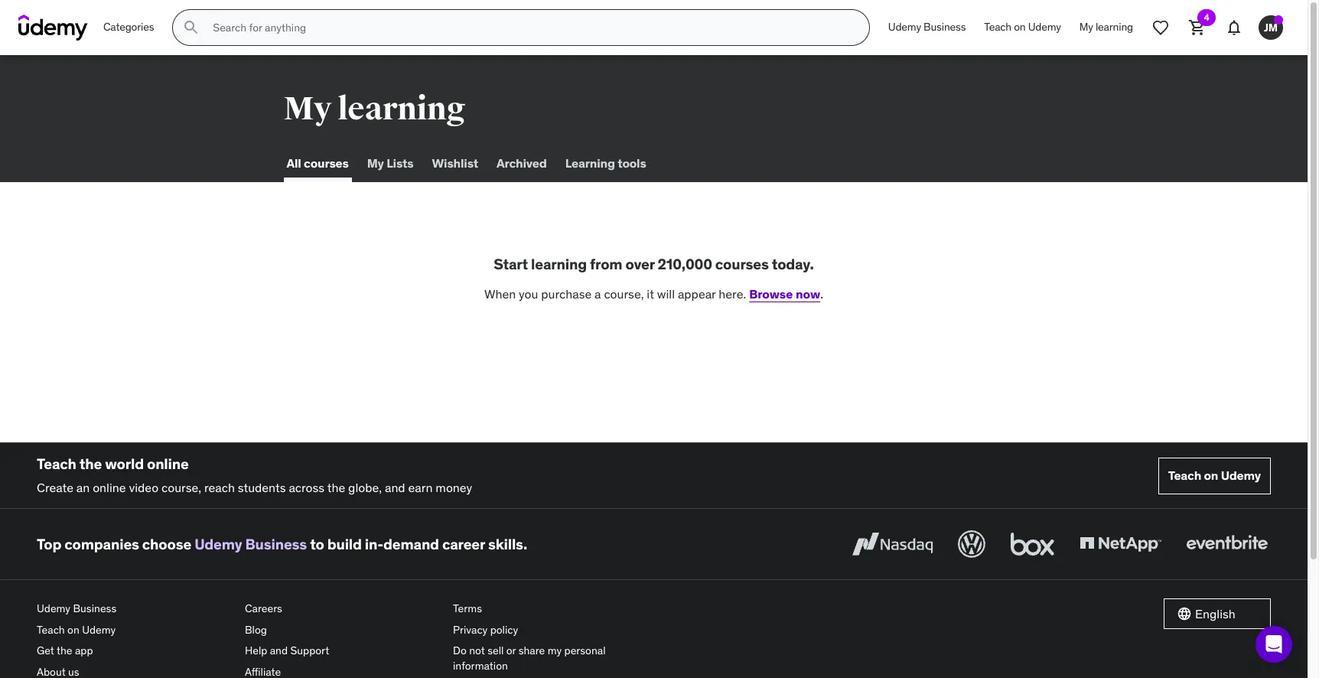Task type: describe. For each thing, give the bounding box(es) containing it.
blog link
[[245, 620, 441, 641]]

shopping cart with 4 items image
[[1189, 18, 1207, 37]]

0 vertical spatial online
[[147, 455, 189, 473]]

my learning link
[[1071, 9, 1143, 46]]

terms
[[453, 602, 482, 616]]

top
[[37, 535, 61, 553]]

money
[[436, 480, 473, 495]]

get
[[37, 644, 54, 658]]

udemy image
[[18, 15, 88, 41]]

english button
[[1164, 599, 1272, 629]]

jm link
[[1253, 9, 1290, 46]]

1 vertical spatial my learning
[[284, 90, 466, 129]]

personal
[[565, 644, 606, 658]]

terms link
[[453, 599, 649, 620]]

to
[[310, 535, 324, 553]]

lists
[[387, 156, 414, 171]]

a
[[595, 286, 601, 301]]

4
[[1205, 11, 1210, 23]]

udemy business
[[889, 20, 966, 34]]

1 vertical spatial udemy business link
[[195, 535, 307, 553]]

business for udemy business teach on udemy get the app
[[73, 602, 117, 616]]

sell
[[488, 644, 504, 658]]

nasdaq image
[[849, 528, 937, 561]]

careers blog help and support
[[245, 602, 329, 658]]

wishlist
[[432, 156, 478, 171]]

an
[[76, 480, 90, 495]]

my for my lists link
[[367, 156, 384, 171]]

udemy inside udemy business link
[[889, 20, 922, 34]]

learning inside my learning link
[[1096, 20, 1134, 34]]

you
[[519, 286, 539, 301]]

1 vertical spatial learning
[[338, 90, 466, 129]]

companies
[[64, 535, 139, 553]]

english
[[1196, 606, 1236, 622]]

browse now link
[[750, 286, 821, 301]]

now
[[796, 286, 821, 301]]

all
[[287, 156, 301, 171]]

start learning from over 210,000 courses today.
[[494, 255, 814, 273]]

small image
[[1178, 607, 1193, 622]]

4 link
[[1180, 9, 1217, 46]]

submit search image
[[182, 18, 201, 37]]

2 horizontal spatial teach on udemy link
[[1159, 458, 1272, 494]]

over
[[626, 255, 655, 273]]

across
[[289, 480, 325, 495]]

skills.
[[488, 535, 528, 553]]

netapp image
[[1077, 528, 1165, 561]]

globe,
[[348, 480, 382, 495]]

information
[[453, 659, 508, 673]]

courses inside all courses link
[[304, 156, 349, 171]]

not
[[469, 644, 485, 658]]

create
[[37, 480, 73, 495]]

privacy policy link
[[453, 620, 649, 641]]

1 horizontal spatial on
[[1015, 20, 1026, 34]]

archived
[[497, 156, 547, 171]]

do
[[453, 644, 467, 658]]

when you purchase a course, it will appear here. browse now .
[[485, 286, 824, 301]]

my lists link
[[364, 145, 417, 182]]

today.
[[772, 255, 814, 273]]

build
[[327, 535, 362, 553]]

course, inside teach the world online create an online video course, reach students across the globe, and earn money
[[162, 480, 201, 495]]

start
[[494, 255, 528, 273]]

udemy business teach on udemy get the app
[[37, 602, 117, 658]]

do not sell or share my personal information button
[[453, 641, 649, 677]]

my
[[548, 644, 562, 658]]

0 vertical spatial teach on udemy
[[985, 20, 1062, 34]]

video
[[129, 480, 159, 495]]

in-
[[365, 535, 384, 553]]

jm
[[1265, 20, 1279, 34]]

here.
[[719, 286, 747, 301]]

you have alerts image
[[1275, 15, 1284, 24]]



Task type: locate. For each thing, give the bounding box(es) containing it.
courses right all
[[304, 156, 349, 171]]

.
[[821, 286, 824, 301]]

privacy
[[453, 623, 488, 637]]

share
[[519, 644, 545, 658]]

learning tools link
[[563, 145, 650, 182]]

categories button
[[94, 9, 163, 46]]

tools
[[618, 156, 647, 171]]

1 horizontal spatial and
[[385, 480, 405, 495]]

1 vertical spatial teach on udemy
[[1169, 468, 1262, 483]]

1 horizontal spatial my
[[367, 156, 384, 171]]

2 vertical spatial on
[[67, 623, 79, 637]]

1 horizontal spatial business
[[245, 535, 307, 553]]

on
[[1015, 20, 1026, 34], [1205, 468, 1219, 483], [67, 623, 79, 637]]

online right an at left
[[93, 480, 126, 495]]

2 horizontal spatial the
[[327, 480, 345, 495]]

help and support link
[[245, 641, 441, 662]]

learning
[[1096, 20, 1134, 34], [338, 90, 466, 129], [531, 255, 587, 273]]

online up video
[[147, 455, 189, 473]]

1 vertical spatial online
[[93, 480, 126, 495]]

teach on udemy
[[985, 20, 1062, 34], [1169, 468, 1262, 483]]

my learning left wishlist image
[[1080, 20, 1134, 34]]

teach inside teach the world online create an online video course, reach students across the globe, and earn money
[[37, 455, 76, 473]]

eventbrite image
[[1184, 528, 1272, 561]]

and left earn
[[385, 480, 405, 495]]

appear
[[678, 286, 716, 301]]

2 vertical spatial my
[[367, 156, 384, 171]]

policy
[[490, 623, 519, 637]]

course,
[[604, 286, 644, 301], [162, 480, 201, 495]]

210,000
[[658, 255, 713, 273]]

0 horizontal spatial my
[[284, 90, 332, 129]]

0 vertical spatial learning
[[1096, 20, 1134, 34]]

the inside udemy business teach on udemy get the app
[[57, 644, 72, 658]]

the
[[79, 455, 102, 473], [327, 480, 345, 495], [57, 644, 72, 658]]

archived link
[[494, 145, 550, 182]]

0 horizontal spatial course,
[[162, 480, 201, 495]]

0 horizontal spatial teach on udemy link
[[37, 620, 233, 641]]

my left the lists
[[367, 156, 384, 171]]

0 horizontal spatial the
[[57, 644, 72, 658]]

terms privacy policy do not sell or share my personal information
[[453, 602, 606, 673]]

0 horizontal spatial business
[[73, 602, 117, 616]]

my lists
[[367, 156, 414, 171]]

Search for anything text field
[[210, 15, 851, 41]]

my inside my lists link
[[367, 156, 384, 171]]

0 vertical spatial course,
[[604, 286, 644, 301]]

from
[[590, 255, 623, 273]]

categories
[[103, 20, 154, 34]]

learning up the lists
[[338, 90, 466, 129]]

1 horizontal spatial my learning
[[1080, 20, 1134, 34]]

careers link
[[245, 599, 441, 620]]

earn
[[408, 480, 433, 495]]

2 horizontal spatial learning
[[1096, 20, 1134, 34]]

2 horizontal spatial business
[[924, 20, 966, 34]]

top companies choose udemy business to build in-demand career skills.
[[37, 535, 528, 553]]

1 horizontal spatial online
[[147, 455, 189, 473]]

my learning
[[1080, 20, 1134, 34], [284, 90, 466, 129]]

0 horizontal spatial my learning
[[284, 90, 466, 129]]

and inside teach the world online create an online video course, reach students across the globe, and earn money
[[385, 480, 405, 495]]

0 vertical spatial business
[[924, 20, 966, 34]]

0 horizontal spatial teach on udemy
[[985, 20, 1062, 34]]

and
[[385, 480, 405, 495], [270, 644, 288, 658]]

browse
[[750, 286, 793, 301]]

business inside udemy business teach on udemy get the app
[[73, 602, 117, 616]]

teach inside udemy business teach on udemy get the app
[[37, 623, 65, 637]]

0 vertical spatial courses
[[304, 156, 349, 171]]

on inside udemy business teach on udemy get the app
[[67, 623, 79, 637]]

it
[[647, 286, 655, 301]]

0 horizontal spatial and
[[270, 644, 288, 658]]

volkswagen image
[[955, 528, 989, 561]]

0 vertical spatial my learning
[[1080, 20, 1134, 34]]

demand
[[384, 535, 439, 553]]

choose
[[142, 535, 191, 553]]

1 horizontal spatial learning
[[531, 255, 587, 273]]

1 horizontal spatial the
[[79, 455, 102, 473]]

the left globe,
[[327, 480, 345, 495]]

blog
[[245, 623, 267, 637]]

get the app link
[[37, 641, 233, 662]]

2 vertical spatial the
[[57, 644, 72, 658]]

box image
[[1008, 528, 1059, 561]]

students
[[238, 480, 286, 495]]

course, right a
[[604, 286, 644, 301]]

learning left wishlist image
[[1096, 20, 1134, 34]]

learning
[[566, 156, 615, 171]]

course, right video
[[162, 480, 201, 495]]

2 horizontal spatial on
[[1205, 468, 1219, 483]]

1 horizontal spatial teach on udemy
[[1169, 468, 1262, 483]]

and inside careers blog help and support
[[270, 644, 288, 658]]

support
[[291, 644, 329, 658]]

online
[[147, 455, 189, 473], [93, 480, 126, 495]]

my for my learning link
[[1080, 20, 1094, 34]]

1 vertical spatial my
[[284, 90, 332, 129]]

1 vertical spatial and
[[270, 644, 288, 658]]

0 horizontal spatial courses
[[304, 156, 349, 171]]

0 vertical spatial on
[[1015, 20, 1026, 34]]

business
[[924, 20, 966, 34], [245, 535, 307, 553], [73, 602, 117, 616]]

udemy
[[889, 20, 922, 34], [1029, 20, 1062, 34], [1222, 468, 1262, 483], [195, 535, 242, 553], [37, 602, 70, 616], [82, 623, 116, 637]]

0 horizontal spatial online
[[93, 480, 126, 495]]

learning up purchase in the left top of the page
[[531, 255, 587, 273]]

wishlist image
[[1152, 18, 1171, 37]]

my inside my learning link
[[1080, 20, 1094, 34]]

0 vertical spatial the
[[79, 455, 102, 473]]

notifications image
[[1226, 18, 1244, 37]]

courses up here.
[[716, 255, 769, 273]]

1 vertical spatial teach on udemy link
[[1159, 458, 1272, 494]]

teach on udemy link
[[976, 9, 1071, 46], [1159, 458, 1272, 494], [37, 620, 233, 641]]

2 vertical spatial learning
[[531, 255, 587, 273]]

when
[[485, 286, 516, 301]]

0 vertical spatial teach on udemy link
[[976, 9, 1071, 46]]

app
[[75, 644, 93, 658]]

reach
[[204, 480, 235, 495]]

all courses link
[[284, 145, 352, 182]]

my
[[1080, 20, 1094, 34], [284, 90, 332, 129], [367, 156, 384, 171]]

my left wishlist image
[[1080, 20, 1094, 34]]

my learning up my lists at left top
[[284, 90, 466, 129]]

1 horizontal spatial courses
[[716, 255, 769, 273]]

or
[[507, 644, 516, 658]]

learning tools
[[566, 156, 647, 171]]

udemy business link
[[880, 9, 976, 46], [195, 535, 307, 553], [37, 599, 233, 620]]

my up all courses on the left top of page
[[284, 90, 332, 129]]

help
[[245, 644, 267, 658]]

courses
[[304, 156, 349, 171], [716, 255, 769, 273]]

1 vertical spatial the
[[327, 480, 345, 495]]

business for udemy business
[[924, 20, 966, 34]]

will
[[658, 286, 675, 301]]

1 horizontal spatial teach on udemy link
[[976, 9, 1071, 46]]

and right help on the bottom
[[270, 644, 288, 658]]

the right get
[[57, 644, 72, 658]]

2 vertical spatial udemy business link
[[37, 599, 233, 620]]

world
[[105, 455, 144, 473]]

teach
[[985, 20, 1012, 34], [37, 455, 76, 473], [1169, 468, 1202, 483], [37, 623, 65, 637]]

careers
[[245, 602, 282, 616]]

the up an at left
[[79, 455, 102, 473]]

1 vertical spatial on
[[1205, 468, 1219, 483]]

0 vertical spatial udemy business link
[[880, 9, 976, 46]]

purchase
[[542, 286, 592, 301]]

career
[[442, 535, 485, 553]]

1 vertical spatial courses
[[716, 255, 769, 273]]

0 vertical spatial and
[[385, 480, 405, 495]]

2 horizontal spatial my
[[1080, 20, 1094, 34]]

wishlist link
[[429, 145, 482, 182]]

teach the world online create an online video course, reach students across the globe, and earn money
[[37, 455, 473, 495]]

0 horizontal spatial on
[[67, 623, 79, 637]]

1 vertical spatial course,
[[162, 480, 201, 495]]

0 vertical spatial my
[[1080, 20, 1094, 34]]

1 vertical spatial business
[[245, 535, 307, 553]]

all courses
[[287, 156, 349, 171]]

1 horizontal spatial course,
[[604, 286, 644, 301]]

business inside udemy business link
[[924, 20, 966, 34]]

2 vertical spatial teach on udemy link
[[37, 620, 233, 641]]

2 vertical spatial business
[[73, 602, 117, 616]]

0 horizontal spatial learning
[[338, 90, 466, 129]]



Task type: vqa. For each thing, say whether or not it's contained in the screenshot.
now
yes



